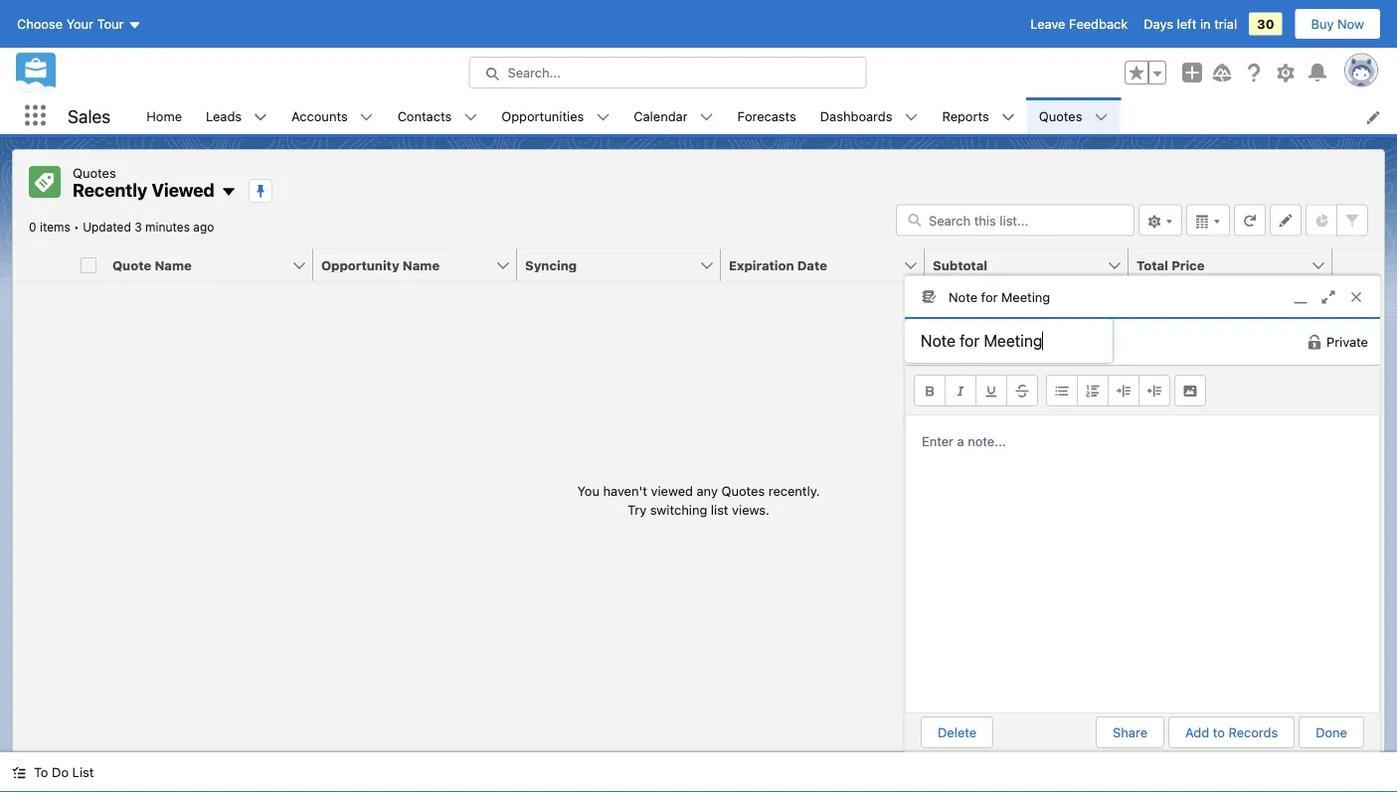 Task type: vqa. For each thing, say whether or not it's contained in the screenshot.
Quote
yes



Task type: locate. For each thing, give the bounding box(es) containing it.
name for opportunity name
[[403, 258, 440, 273]]

1 horizontal spatial quotes
[[722, 483, 765, 498]]

to
[[34, 765, 48, 780]]

1 horizontal spatial text default image
[[360, 110, 374, 124]]

leads
[[206, 108, 242, 123]]

done button
[[1299, 717, 1365, 749]]

viewed
[[651, 483, 693, 498]]

text default image left to
[[12, 766, 26, 780]]

30
[[1257, 16, 1275, 31]]

1 text default image from the left
[[254, 110, 268, 124]]

none text field inside note for meeting dialog
[[905, 319, 1113, 363]]

recently viewed status
[[29, 220, 83, 234]]

days
[[1144, 16, 1174, 31]]

0 items • updated 3 minutes ago
[[29, 220, 214, 234]]

text default image left reports link on the right top of the page
[[905, 110, 918, 124]]

contacts link
[[386, 97, 464, 134]]

leave
[[1031, 16, 1066, 31]]

reports link
[[930, 97, 1001, 134]]

add
[[1186, 726, 1210, 741]]

total price element
[[1129, 249, 1345, 282]]

list
[[711, 503, 729, 517]]

text default image inside the dashboards 'list item'
[[905, 110, 918, 124]]

action image
[[1333, 249, 1384, 281]]

viewed
[[152, 180, 215, 201]]

quotes
[[1039, 108, 1083, 123], [73, 165, 116, 180], [722, 483, 765, 498]]

recently.
[[769, 483, 820, 498]]

buy now
[[1311, 16, 1365, 31]]

text default image inside accounts list item
[[360, 110, 374, 124]]

3 text default image from the left
[[1001, 110, 1015, 124]]

name right opportunity
[[403, 258, 440, 273]]

text default image for quotes
[[1095, 110, 1108, 124]]

cell
[[73, 249, 104, 282]]

text default image for accounts
[[360, 110, 374, 124]]

name inside "button"
[[403, 258, 440, 273]]

quotes right "reports" list item
[[1039, 108, 1083, 123]]

haven't
[[603, 483, 647, 498]]

text default image for calendar
[[700, 110, 714, 124]]

syncing element
[[517, 249, 733, 282]]

delete
[[938, 726, 977, 741]]

opportunities list item
[[490, 97, 622, 134]]

text default image for leads
[[254, 110, 268, 124]]

None search field
[[896, 204, 1135, 236]]

subtotal element
[[925, 249, 1141, 282]]

contacts
[[398, 108, 452, 123]]

quotes inside list item
[[1039, 108, 1083, 123]]

date
[[797, 258, 827, 273]]

name
[[155, 258, 192, 273], [403, 258, 440, 273]]

text default image inside leads list item
[[254, 110, 268, 124]]

list
[[135, 97, 1397, 134]]

toolbar inside note for meeting dialog
[[906, 367, 1380, 416]]

try
[[628, 503, 647, 517]]

syncing
[[525, 258, 577, 273]]

0 horizontal spatial name
[[155, 258, 192, 273]]

opportunity
[[321, 258, 399, 273]]

text default image right contacts
[[464, 110, 478, 124]]

you haven't viewed any quotes recently. try switching list views.
[[577, 483, 820, 517]]

name inside button
[[155, 258, 192, 273]]

0 horizontal spatial text default image
[[254, 110, 268, 124]]

dashboards list item
[[808, 97, 930, 134]]

calendar list item
[[622, 97, 726, 134]]

text default image right accounts
[[360, 110, 374, 124]]

text default image
[[254, 110, 268, 124], [360, 110, 374, 124], [1001, 110, 1015, 124]]

meeting
[[1002, 289, 1050, 304]]

group
[[1125, 61, 1167, 85]]

text default image for contacts
[[464, 110, 478, 124]]

0 vertical spatial quotes
[[1039, 108, 1083, 123]]

name down minutes
[[155, 258, 192, 273]]

text default image left calendar link
[[596, 110, 610, 124]]

expiration date button
[[721, 249, 903, 281]]

any
[[697, 483, 718, 498]]

quotes up views.
[[722, 483, 765, 498]]

status
[[577, 481, 820, 520]]

text default image right leads on the top of the page
[[254, 110, 268, 124]]

buy now button
[[1295, 8, 1382, 40]]

note for meeting
[[949, 289, 1050, 304]]

1 horizontal spatial name
[[403, 258, 440, 273]]

opportunities link
[[490, 97, 596, 134]]

do
[[52, 765, 69, 780]]

None text field
[[905, 319, 1113, 363]]

2 vertical spatial quotes
[[722, 483, 765, 498]]

text default image down feedback
[[1095, 110, 1108, 124]]

text default image inside "contacts" 'list item'
[[464, 110, 478, 124]]

in
[[1200, 16, 1211, 31]]

total price
[[1137, 258, 1205, 273]]

note
[[949, 289, 978, 304]]

toolbar
[[906, 367, 1380, 416]]

2 text default image from the left
[[360, 110, 374, 124]]

text default image right "calendar"
[[700, 110, 714, 124]]

text default image left private
[[1307, 334, 1323, 350]]

calendar link
[[622, 97, 700, 134]]

private
[[1327, 335, 1369, 349]]

accounts link
[[280, 97, 360, 134]]

text default image inside opportunities list item
[[596, 110, 610, 124]]

format body element
[[1046, 375, 1171, 407]]

forecasts link
[[726, 97, 808, 134]]

expiration
[[729, 258, 794, 273]]

buy
[[1311, 16, 1334, 31]]

opportunities
[[502, 108, 584, 123]]

leads list item
[[194, 97, 280, 134]]

quotes up updated
[[73, 165, 116, 180]]

text default image inside quotes list item
[[1095, 110, 1108, 124]]

2 name from the left
[[403, 258, 440, 273]]

minutes
[[145, 220, 190, 234]]

choose your tour
[[17, 16, 124, 31]]

days left in trial
[[1144, 16, 1237, 31]]

total price button
[[1129, 249, 1311, 281]]

Compose text text field
[[906, 416, 1380, 713]]

0 horizontal spatial quotes
[[73, 165, 116, 180]]

3
[[134, 220, 142, 234]]

0
[[29, 220, 36, 234]]

your
[[66, 16, 94, 31]]

text default image
[[464, 110, 478, 124], [596, 110, 610, 124], [700, 110, 714, 124], [905, 110, 918, 124], [1095, 110, 1108, 124], [1307, 334, 1323, 350], [12, 766, 26, 780]]

syncing button
[[517, 249, 699, 281]]

2 horizontal spatial quotes
[[1039, 108, 1083, 123]]

text default image right reports
[[1001, 110, 1015, 124]]

2 horizontal spatial text default image
[[1001, 110, 1015, 124]]

quotes inside you haven't viewed any quotes recently. try switching list views.
[[722, 483, 765, 498]]

items
[[40, 220, 70, 234]]

quote name
[[112, 258, 192, 273]]

1 name from the left
[[155, 258, 192, 273]]

note for meeting dialog
[[904, 276, 1382, 764]]

note for meeting link
[[905, 277, 1381, 319]]

status containing you haven't viewed any quotes recently.
[[577, 481, 820, 520]]

text default image inside calendar list item
[[700, 110, 714, 124]]

text default image inside "reports" list item
[[1001, 110, 1015, 124]]

quote name button
[[104, 249, 291, 281]]

left
[[1177, 16, 1197, 31]]

quote
[[112, 258, 151, 273]]



Task type: describe. For each thing, give the bounding box(es) containing it.
dashboards link
[[808, 97, 905, 134]]

text default image for dashboards
[[905, 110, 918, 124]]

recently viewed|quotes|list view element
[[12, 149, 1385, 753]]

you
[[577, 483, 600, 498]]

share button
[[1096, 717, 1165, 749]]

search... button
[[469, 57, 867, 89]]

action element
[[1333, 249, 1384, 282]]

forecasts
[[738, 108, 796, 123]]

status inside "recently viewed|quotes|list view" element
[[577, 481, 820, 520]]

item number image
[[13, 249, 73, 281]]

dashboards
[[820, 108, 893, 123]]

subtotal
[[933, 258, 988, 273]]

list containing home
[[135, 97, 1397, 134]]

1 vertical spatial quotes
[[73, 165, 116, 180]]

quotes list item
[[1027, 97, 1120, 134]]

sales
[[68, 105, 111, 127]]

recently
[[73, 180, 148, 201]]

choose
[[17, 16, 63, 31]]

tour
[[97, 16, 124, 31]]

name for quote name
[[155, 258, 192, 273]]

delete button
[[921, 717, 994, 749]]

add to records
[[1186, 726, 1278, 741]]

for
[[981, 289, 998, 304]]

contacts list item
[[386, 97, 490, 134]]

none search field inside "recently viewed|quotes|list view" element
[[896, 204, 1135, 236]]

cell inside "recently viewed|quotes|list view" element
[[73, 249, 104, 282]]

add to records button
[[1169, 717, 1295, 749]]

list
[[72, 765, 94, 780]]

delete status
[[921, 717, 1096, 749]]

quote name element
[[104, 249, 325, 282]]

done
[[1316, 726, 1348, 741]]

text default image inside note for meeting dialog
[[1307, 334, 1323, 350]]

accounts list item
[[280, 97, 386, 134]]

total
[[1137, 258, 1169, 273]]

reports
[[942, 108, 989, 123]]

format text element
[[914, 375, 1038, 407]]

accounts
[[292, 108, 348, 123]]

opportunity name button
[[313, 249, 495, 281]]

expiration date
[[729, 258, 827, 273]]

opportunity name
[[321, 258, 440, 273]]

opportunity name element
[[313, 249, 529, 282]]

text default image for opportunities
[[596, 110, 610, 124]]

recently viewed
[[73, 180, 215, 201]]

leave feedback link
[[1031, 16, 1128, 31]]

feedback
[[1069, 16, 1128, 31]]

now
[[1338, 16, 1365, 31]]

Search Recently Viewed list view. search field
[[896, 204, 1135, 236]]

home link
[[135, 97, 194, 134]]

choose your tour button
[[16, 8, 143, 40]]

search...
[[508, 65, 561, 80]]

leave feedback
[[1031, 16, 1128, 31]]

records
[[1229, 726, 1278, 741]]

item number element
[[13, 249, 73, 282]]

•
[[74, 220, 79, 234]]

text default image for reports
[[1001, 110, 1015, 124]]

subtotal button
[[925, 249, 1107, 281]]

share
[[1113, 726, 1148, 741]]

text default image inside to do list button
[[12, 766, 26, 780]]

price
[[1172, 258, 1205, 273]]

ago
[[193, 220, 214, 234]]

calendar
[[634, 108, 688, 123]]

reports list item
[[930, 97, 1027, 134]]

quotes link
[[1027, 97, 1095, 134]]

to do list
[[34, 765, 94, 780]]

home
[[146, 108, 182, 123]]

leads link
[[194, 97, 254, 134]]

switching
[[650, 503, 707, 517]]

to do list button
[[0, 753, 106, 793]]

updated
[[83, 220, 131, 234]]

to
[[1213, 726, 1225, 741]]

views.
[[732, 503, 770, 517]]

expiration date element
[[721, 249, 937, 282]]

trial
[[1215, 16, 1237, 31]]



